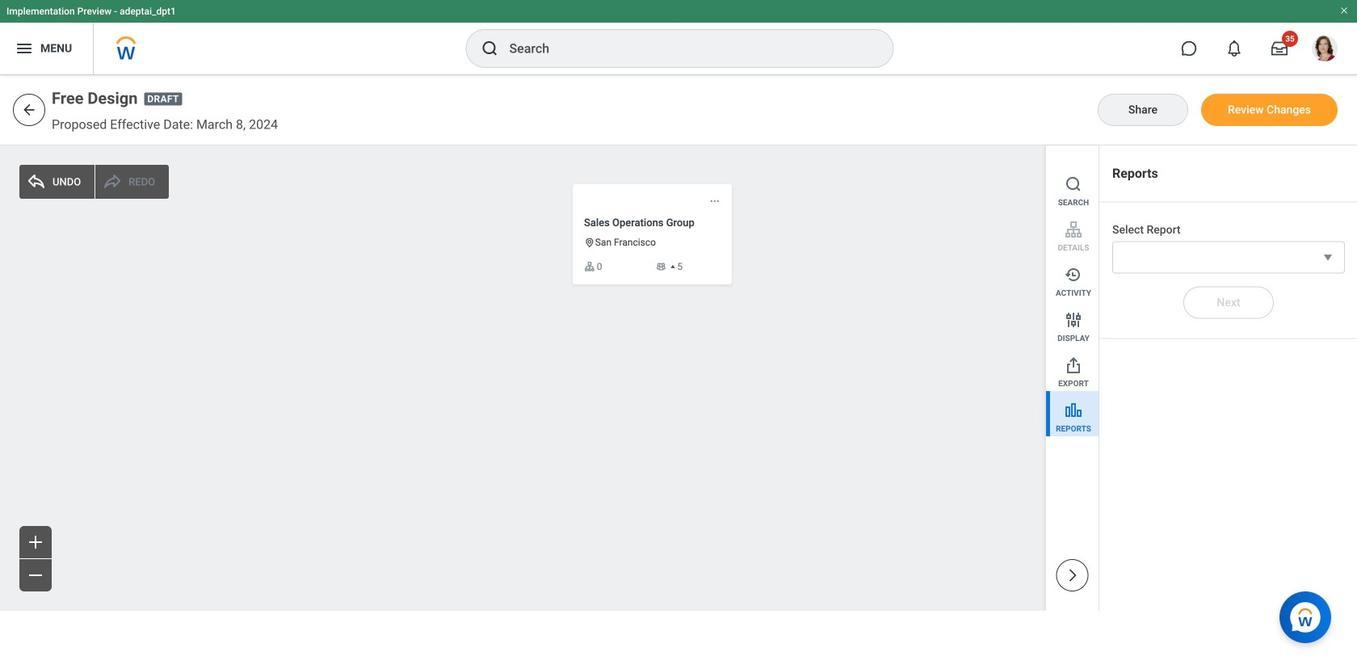 Task type: describe. For each thing, give the bounding box(es) containing it.
related actions image
[[710, 196, 721, 207]]

plus image
[[26, 533, 45, 552]]

Search Workday  search field
[[510, 31, 860, 66]]

undo r image
[[103, 172, 122, 192]]

search image
[[480, 39, 500, 58]]

justify image
[[15, 39, 34, 58]]

undo l image
[[27, 172, 46, 192]]

chevron right image
[[1065, 567, 1081, 583]]

location image
[[584, 237, 595, 248]]

profile logan mcneil image
[[1312, 36, 1338, 65]]

caret down image
[[1321, 249, 1337, 265]]

inbox large image
[[1272, 40, 1288, 57]]

close environment banner image
[[1340, 6, 1350, 15]]

caret up image
[[669, 262, 678, 271]]

minus image
[[26, 566, 45, 585]]



Task type: vqa. For each thing, say whether or not it's contained in the screenshot.
8th Run button from the bottom Run
no



Task type: locate. For each thing, give the bounding box(es) containing it.
notifications large image
[[1227, 40, 1243, 57]]

banner
[[0, 0, 1358, 74]]

org chart image
[[584, 261, 595, 272]]

arrow left image
[[21, 102, 37, 118]]

contact card matrix manager image
[[656, 261, 667, 272]]

menu
[[1047, 145, 1099, 436]]



